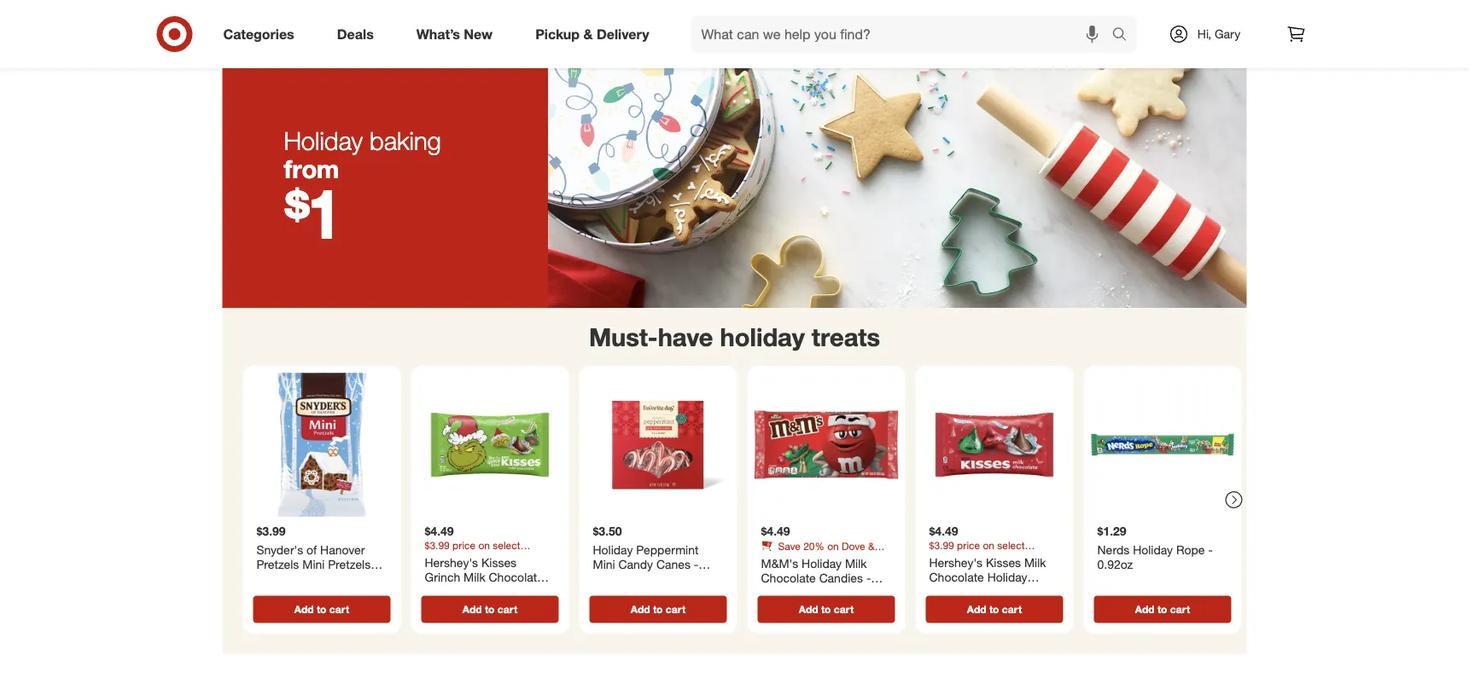 Task type: locate. For each thing, give the bounding box(es) containing it.
carousel region containing add to cart
[[222, 0, 1247, 67]]

1 horizontal spatial $4.49
[[761, 524, 790, 539]]

kisses up 9.5oz
[[482, 556, 517, 571]]

to for nerds holiday rope - 0.92oz image
[[1158, 604, 1168, 617]]

2 carousel region from the top
[[222, 308, 1247, 668]]

hershey's
[[425, 556, 478, 571], [929, 556, 983, 571]]

pretzels right mini
[[328, 558, 371, 573]]

add to cart
[[799, 3, 854, 15], [967, 3, 1022, 15], [1136, 3, 1190, 15], [294, 604, 349, 617], [463, 604, 518, 617], [631, 604, 686, 617], [799, 604, 854, 617], [967, 604, 1022, 617], [1136, 604, 1190, 617]]

kisses inside hershey's kisses grinch milk chocolate holiday candy - 9.5oz
[[482, 556, 517, 571]]

add for m&m's holiday milk chocolate candies - 10oz image
[[799, 604, 819, 617]]

- inside m&m's holiday milk chocolate candies - 10oz
[[867, 571, 871, 586]]

kisses
[[482, 556, 517, 571], [986, 556, 1021, 571]]

candy left 9.5oz
[[468, 585, 503, 600]]

hershey's inside hershey's kisses grinch milk chocolate holiday candy - 9.5oz
[[425, 556, 478, 571]]

cart for holiday peppermint mini candy canes - 50ct/9oz - favorite day™ image
[[666, 604, 686, 617]]

chocolate inside hershey's kisses milk chocolate holiday candy bag - 10.1oz
[[929, 571, 984, 585]]

milk inside hershey's kisses grinch milk chocolate holiday candy - 9.5oz
[[464, 571, 486, 585]]

add for hershey's kisses grinch milk chocolate holiday candy - 9.5oz image
[[463, 604, 482, 617]]

milk up '10.1oz'
[[1025, 556, 1046, 571]]

0 horizontal spatial hershey's
[[425, 556, 478, 571]]

1 carousel region from the top
[[222, 0, 1247, 67]]

add for hershey's kisses milk chocolate holiday candy bag - 10.1oz image
[[967, 604, 987, 617]]

carousel region
[[222, 0, 1247, 67], [222, 308, 1247, 668]]

cart for m&m's holiday milk chocolate candies - 10oz image
[[834, 604, 854, 617]]

0 horizontal spatial kisses
[[482, 556, 517, 571]]

hershey's kisses grinch milk chocolate holiday candy - 9.5oz
[[425, 556, 544, 600]]

nerds holiday rope - 0.92oz image
[[1091, 373, 1235, 518]]

-
[[1209, 543, 1213, 558], [867, 571, 871, 586], [320, 573, 325, 588], [506, 585, 511, 600], [992, 585, 997, 600]]

chocolate inside m&m's holiday milk chocolate candies - 10oz
[[761, 571, 816, 586]]

0 horizontal spatial $4.49
[[425, 524, 454, 539]]

gary
[[1215, 26, 1241, 41]]

1 candy from the left
[[468, 585, 503, 600]]

holiday baking from
[[284, 126, 441, 184]]

- inside $1.29 nerds holiday rope - 0.92oz
[[1209, 543, 1213, 558]]

add for holiday peppermint mini candy canes - 50ct/9oz - favorite day™ image
[[631, 604, 650, 617]]

add to cart for hershey's kisses grinch milk chocolate holiday candy - 9.5oz image
[[463, 604, 518, 617]]

holiday
[[284, 126, 363, 156], [1133, 543, 1173, 558], [802, 556, 842, 571], [988, 571, 1028, 585], [425, 585, 465, 600]]

1 vertical spatial &
[[868, 540, 875, 553]]

16oz
[[328, 573, 354, 588]]

pretzels down $3.99
[[257, 558, 299, 573]]

1 horizontal spatial candy
[[929, 585, 964, 600]]

$4.49 up the save
[[761, 524, 790, 539]]

1 kisses from the left
[[482, 556, 517, 571]]

to for holiday peppermint mini candy canes - 50ct/9oz - favorite day™ image
[[653, 604, 663, 617]]

what's
[[416, 26, 460, 42]]

pretzels
[[257, 558, 299, 573], [328, 558, 371, 573]]

add to cart button
[[758, 0, 895, 23], [926, 0, 1064, 23], [1094, 0, 1232, 23], [253, 597, 391, 624], [421, 597, 559, 624], [590, 597, 727, 624], [758, 597, 895, 624], [926, 597, 1064, 624], [1094, 597, 1232, 624]]

$4.49 up the grinch
[[425, 524, 454, 539]]

family
[[257, 573, 291, 588]]

add to cart button for hershey's kisses milk chocolate holiday candy bag - 10.1oz image
[[926, 597, 1064, 624]]

2 hershey's from the left
[[929, 556, 983, 571]]

chocolate right the grinch
[[489, 571, 544, 585]]

pickup & delivery
[[536, 26, 649, 42]]

to for hershey's kisses milk chocolate holiday candy bag - 10.1oz image
[[990, 604, 999, 617]]

deals
[[337, 26, 374, 42]]

1 horizontal spatial pretzels
[[328, 558, 371, 573]]

2 m&m's from the top
[[761, 556, 799, 571]]

1 hershey's from the left
[[425, 556, 478, 571]]

m&m's holiday milk chocolate candies - 10oz image
[[754, 373, 899, 518]]

- right size
[[320, 573, 325, 588]]

candy left bag
[[929, 585, 964, 600]]

0 horizontal spatial pretzels
[[257, 558, 299, 573]]

- right bag
[[992, 585, 997, 600]]

0 horizontal spatial milk
[[464, 571, 486, 585]]

milk right the grinch
[[464, 571, 486, 585]]

1 horizontal spatial hershey's
[[929, 556, 983, 571]]

$4.49 up hershey's kisses milk chocolate holiday candy bag - 10.1oz
[[929, 524, 959, 539]]

0 horizontal spatial candy
[[468, 585, 503, 600]]

delivery
[[597, 26, 649, 42]]

0 vertical spatial carousel region
[[222, 0, 1247, 67]]

chocolate inside hershey's kisses grinch milk chocolate holiday candy - 9.5oz
[[489, 571, 544, 585]]

2 candy from the left
[[929, 585, 964, 600]]

kisses up '10.1oz'
[[986, 556, 1021, 571]]

- right candies
[[867, 571, 871, 586]]

$4.49 for hershey's kisses grinch milk chocolate holiday candy - 9.5oz
[[425, 524, 454, 539]]

snyder's
[[257, 543, 303, 558]]

milk down dove
[[845, 556, 867, 571]]

what's new link
[[402, 15, 514, 53]]

1 horizontal spatial &
[[868, 540, 875, 553]]

0 vertical spatial &
[[584, 26, 593, 42]]

- right rope
[[1209, 543, 1213, 558]]

must-have holiday treats
[[589, 322, 880, 352]]

pickup
[[536, 26, 580, 42]]

kisses inside hershey's kisses milk chocolate holiday candy bag - 10.1oz
[[986, 556, 1021, 571]]

cart for hershey's kisses milk chocolate holiday candy bag - 10.1oz image
[[1002, 604, 1022, 617]]

&
[[584, 26, 593, 42], [868, 540, 875, 553]]

hershey's kisses milk chocolate holiday candy bag - 10.1oz image
[[923, 373, 1067, 518]]

cart for snyder's of hanover pretzels mini pretzels family size - 16oz image
[[329, 604, 349, 617]]

$4.49
[[425, 524, 454, 539], [761, 524, 790, 539], [929, 524, 959, 539]]

baking
[[370, 126, 441, 156]]

chocolate for -
[[761, 571, 816, 586]]

holiday peppermint mini candy canes - 50ct/9oz - favorite day™ image
[[586, 373, 730, 518]]

$1.29
[[1098, 524, 1127, 539]]

0 horizontal spatial &
[[584, 26, 593, 42]]

2 horizontal spatial chocolate
[[929, 571, 984, 585]]

new
[[464, 26, 493, 42]]

milk inside m&m's holiday milk chocolate candies - 10oz
[[845, 556, 867, 571]]

2 horizontal spatial milk
[[1025, 556, 1046, 571]]

2 $4.49 from the left
[[761, 524, 790, 539]]

search button
[[1104, 15, 1146, 56]]

hershey's inside hershey's kisses milk chocolate holiday candy bag - 10.1oz
[[929, 556, 983, 571]]

m&m's down the save
[[761, 556, 799, 571]]

m&m's
[[761, 553, 793, 566], [761, 556, 799, 571]]

- inside '$3.99 snyder's of hanover pretzels mini pretzels family size - 16oz'
[[320, 573, 325, 588]]

chocolate down candies
[[761, 571, 816, 586]]

milk inside hershey's kisses milk chocolate holiday candy bag - 10.1oz
[[1025, 556, 1046, 571]]

1 horizontal spatial kisses
[[986, 556, 1021, 571]]

to
[[821, 3, 831, 15], [990, 3, 999, 15], [1158, 3, 1168, 15], [317, 604, 327, 617], [485, 604, 495, 617], [653, 604, 663, 617], [821, 604, 831, 617], [990, 604, 999, 617], [1158, 604, 1168, 617]]

1 vertical spatial carousel region
[[222, 308, 1247, 668]]

- inside hershey's kisses milk chocolate holiday candy bag - 10.1oz
[[992, 585, 997, 600]]

0 horizontal spatial chocolate
[[489, 571, 544, 585]]

add to cart for nerds holiday rope - 0.92oz image
[[1136, 604, 1190, 617]]

& right dove
[[868, 540, 875, 553]]

3 $4.49 from the left
[[929, 524, 959, 539]]

hershey's kisses milk chocolate holiday candy bag - 10.1oz
[[929, 556, 1046, 600]]

$4.49 for m&m's holiday milk chocolate candies - 10oz
[[761, 524, 790, 539]]

candy inside hershey's kisses milk chocolate holiday candy bag - 10.1oz
[[929, 585, 964, 600]]

chocolate
[[489, 571, 544, 585], [929, 571, 984, 585], [761, 571, 816, 586]]

2 horizontal spatial $4.49
[[929, 524, 959, 539]]

nerds
[[1098, 543, 1130, 558]]

chocolate left '10.1oz'
[[929, 571, 984, 585]]

1 horizontal spatial milk
[[845, 556, 867, 571]]

2 kisses from the left
[[986, 556, 1021, 571]]

10.1oz
[[1000, 585, 1036, 600]]

holiday
[[720, 322, 805, 352]]

candy
[[468, 585, 503, 600], [929, 585, 964, 600]]

kisses for holiday
[[986, 556, 1021, 571]]

1 horizontal spatial chocolate
[[761, 571, 816, 586]]

1 $4.49 from the left
[[425, 524, 454, 539]]

cart
[[834, 3, 854, 15], [1002, 3, 1022, 15], [1170, 3, 1190, 15], [329, 604, 349, 617], [498, 604, 518, 617], [666, 604, 686, 617], [834, 604, 854, 617], [1002, 604, 1022, 617], [1170, 604, 1190, 617]]

treats
[[812, 322, 880, 352]]

add to cart for snyder's of hanover pretzels mini pretzels family size - 16oz image
[[294, 604, 349, 617]]

categories
[[223, 26, 294, 42]]

hershey's kisses grinch milk chocolate holiday candy - 9.5oz image
[[418, 373, 562, 518]]

- inside hershey's kisses grinch milk chocolate holiday candy - 9.5oz
[[506, 585, 511, 600]]

- left 9.5oz
[[506, 585, 511, 600]]

what's new
[[416, 26, 493, 42]]

milk
[[1025, 556, 1046, 571], [845, 556, 867, 571], [464, 571, 486, 585]]

add
[[799, 3, 819, 15], [967, 3, 987, 15], [1136, 3, 1155, 15], [294, 604, 314, 617], [463, 604, 482, 617], [631, 604, 650, 617], [799, 604, 819, 617], [967, 604, 987, 617], [1136, 604, 1155, 617]]

m&m's up 10oz
[[761, 553, 793, 566]]

cart for nerds holiday rope - 0.92oz image
[[1170, 604, 1190, 617]]

& right pickup
[[584, 26, 593, 42]]

rope
[[1177, 543, 1205, 558]]

holiday inside hershey's kisses grinch milk chocolate holiday candy - 9.5oz
[[425, 585, 465, 600]]

dove
[[842, 540, 865, 553]]

hanover
[[320, 543, 365, 558]]

add to cart button for m&m's holiday milk chocolate candies - 10oz image
[[758, 597, 895, 624]]

0.92oz
[[1098, 558, 1133, 573]]

1 m&m's from the top
[[761, 553, 793, 566]]



Task type: describe. For each thing, give the bounding box(es) containing it.
save
[[778, 540, 801, 553]]

holiday inside hershey's kisses milk chocolate holiday candy bag - 10.1oz
[[988, 571, 1028, 585]]

add to cart button for hershey's kisses grinch milk chocolate holiday candy - 9.5oz image
[[421, 597, 559, 624]]

add to cart for holiday peppermint mini candy canes - 50ct/9oz - favorite day™ image
[[631, 604, 686, 617]]

must-
[[589, 322, 658, 352]]

What can we help you find? suggestions appear below search field
[[691, 15, 1116, 53]]

20%
[[804, 540, 825, 553]]

hi,
[[1198, 26, 1212, 41]]

save 20% on dove & m&m's candies
[[761, 540, 875, 566]]

add to cart for hershey's kisses milk chocolate holiday candy bag - 10.1oz image
[[967, 604, 1022, 617]]

hershey's for milk
[[425, 556, 478, 571]]

1 pretzels from the left
[[257, 558, 299, 573]]

chocolate for candy
[[929, 571, 984, 585]]

snyder's of hanover pretzels mini pretzels family size - 16oz image
[[250, 373, 394, 518]]

grinch
[[425, 571, 460, 585]]

m&m's inside save 20% on dove & m&m's candies
[[761, 553, 793, 566]]

from
[[284, 153, 339, 184]]

kisses for chocolate
[[482, 556, 517, 571]]

$3.50
[[593, 524, 622, 539]]

holiday inside $1.29 nerds holiday rope - 0.92oz
[[1133, 543, 1173, 558]]

$1.29 nerds holiday rope - 0.92oz
[[1098, 524, 1213, 573]]

milk for holiday
[[1025, 556, 1046, 571]]

bag
[[967, 585, 989, 600]]

$1
[[284, 171, 343, 255]]

$3.99
[[257, 524, 286, 539]]

m&m's holiday milk chocolate candies - 10oz
[[761, 556, 871, 601]]

of
[[307, 543, 317, 558]]

holiday inside holiday baking from
[[284, 126, 363, 156]]

2 pretzels from the left
[[328, 558, 371, 573]]

on
[[828, 540, 839, 553]]

mini
[[302, 558, 325, 573]]

size
[[294, 573, 317, 588]]

to for hershey's kisses grinch milk chocolate holiday candy - 9.5oz image
[[485, 604, 495, 617]]

candies
[[796, 553, 832, 566]]

search
[[1104, 27, 1146, 44]]

carousel region containing must-have holiday treats
[[222, 308, 1247, 668]]

to for snyder's of hanover pretzels mini pretzels family size - 16oz image
[[317, 604, 327, 617]]

$4.49 for hershey's kisses milk chocolate holiday candy bag - 10.1oz
[[929, 524, 959, 539]]

holiday inside m&m's holiday milk chocolate candies - 10oz
[[802, 556, 842, 571]]

$3.50 link
[[586, 373, 730, 593]]

pickup & delivery link
[[521, 15, 671, 53]]

candy inside hershey's kisses grinch milk chocolate holiday candy - 9.5oz
[[468, 585, 503, 600]]

hershey's for chocolate
[[929, 556, 983, 571]]

add for snyder's of hanover pretzels mini pretzels family size - 16oz image
[[294, 604, 314, 617]]

have
[[658, 322, 713, 352]]

milk for candies
[[845, 556, 867, 571]]

add to cart button for snyder's of hanover pretzels mini pretzels family size - 16oz image
[[253, 597, 391, 624]]

$3.99 snyder's of hanover pretzels mini pretzels family size - 16oz
[[257, 524, 371, 588]]

9.5oz
[[514, 585, 543, 600]]

candies
[[819, 571, 863, 586]]

10oz
[[761, 586, 787, 601]]

add to cart for m&m's holiday milk chocolate candies - 10oz image
[[799, 604, 854, 617]]

categories link
[[209, 15, 316, 53]]

to for m&m's holiday milk chocolate candies - 10oz image
[[821, 604, 831, 617]]

add for nerds holiday rope - 0.92oz image
[[1136, 604, 1155, 617]]

deals link
[[323, 15, 395, 53]]

cart for hershey's kisses grinch milk chocolate holiday candy - 9.5oz image
[[498, 604, 518, 617]]

add to cart button for holiday peppermint mini candy canes - 50ct/9oz - favorite day™ image
[[590, 597, 727, 624]]

add to cart button for nerds holiday rope - 0.92oz image
[[1094, 597, 1232, 624]]

m&m's inside m&m's holiday milk chocolate candies - 10oz
[[761, 556, 799, 571]]

hi, gary
[[1198, 26, 1241, 41]]

& inside save 20% on dove & m&m's candies
[[868, 540, 875, 553]]



Task type: vqa. For each thing, say whether or not it's contained in the screenshot.
the $3.99 snyder's of hanover pretzels mini pretzels family size - 16oz
yes



